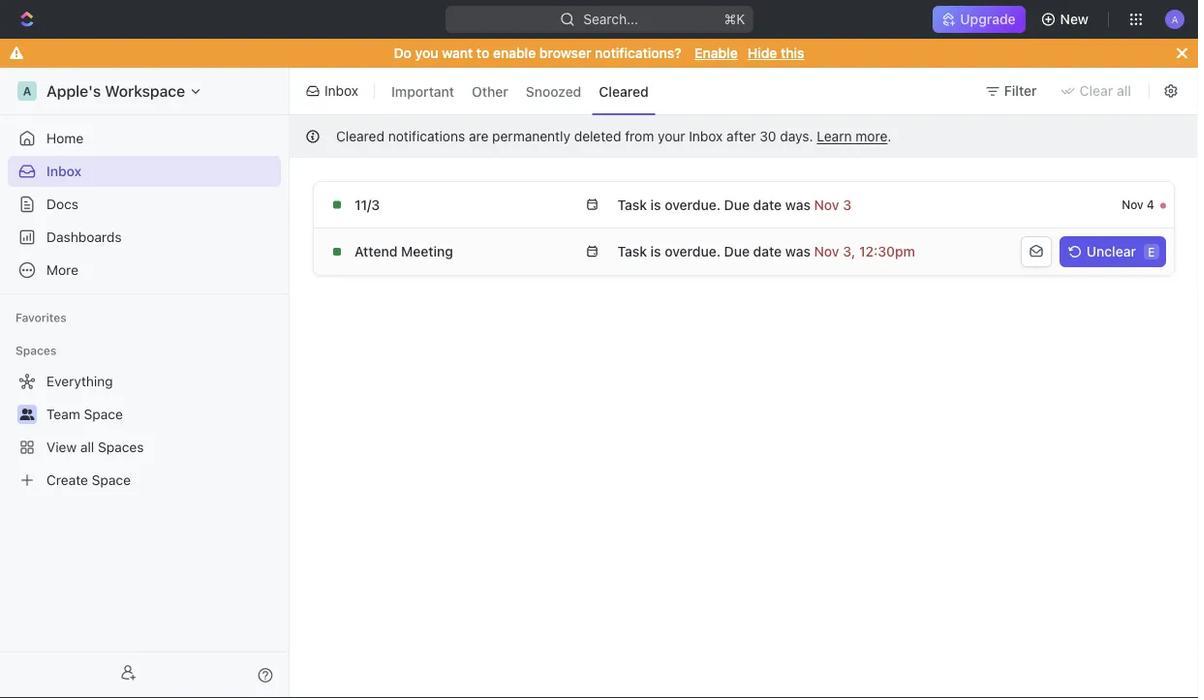 Task type: vqa. For each thing, say whether or not it's contained in the screenshot.
The James Peterson'S Workspace, , Element
no



Task type: describe. For each thing, give the bounding box(es) containing it.
deleted
[[574, 128, 621, 144]]

view all spaces
[[47, 439, 144, 455]]

dashboards link
[[8, 222, 281, 253]]

home link
[[8, 123, 281, 154]]

attend
[[355, 244, 398, 260]]

cleared notifications are permanently deleted from your inbox after 30 days. learn more .
[[336, 128, 892, 144]]

.
[[888, 128, 892, 144]]

more button
[[8, 255, 281, 286]]

enable
[[493, 45, 536, 61]]

favorites
[[16, 311, 67, 325]]

space for create space
[[92, 472, 131, 488]]

a inside navigation
[[23, 84, 31, 98]]

everything link
[[8, 366, 277, 397]]

this
[[781, 45, 805, 61]]

enable
[[695, 45, 738, 61]]

snoozed button
[[519, 76, 588, 106]]

e
[[1148, 245, 1155, 259]]

team space link
[[47, 399, 277, 430]]

favorites button
[[8, 306, 74, 329]]

days.
[[780, 128, 813, 144]]

2 horizontal spatial inbox
[[689, 128, 723, 144]]

clear
[[1080, 83, 1113, 99]]

cleared for cleared notifications are permanently deleted from your inbox after 30 days. learn more .
[[336, 128, 385, 144]]

workspace
[[105, 82, 185, 100]]

sidebar navigation
[[0, 68, 294, 698]]

tab list containing important
[[381, 64, 659, 118]]

your
[[658, 128, 685, 144]]

important
[[391, 83, 454, 99]]

nov for attend meeting
[[1122, 245, 1144, 259]]

you
[[415, 45, 438, 61]]

team space
[[47, 406, 123, 422]]

more
[[856, 128, 888, 144]]

notifications?
[[595, 45, 682, 61]]

4
[[1147, 198, 1155, 212]]

other button
[[465, 76, 515, 106]]

user group image
[[20, 409, 34, 420]]

1 horizontal spatial spaces
[[98, 439, 144, 455]]

nov for 11/3
[[1122, 198, 1144, 212]]

view
[[47, 439, 77, 455]]

meeting
[[401, 244, 453, 260]]

nov 4
[[1122, 198, 1155, 212]]

cleared button
[[592, 76, 656, 106]]

to
[[477, 45, 490, 61]]

search...
[[583, 11, 638, 27]]

want
[[442, 45, 473, 61]]

a inside dropdown button
[[1172, 13, 1178, 24]]

more
[[47, 262, 79, 278]]

tree inside sidebar navigation
[[8, 366, 281, 496]]

inbox inside sidebar navigation
[[47, 163, 81, 179]]

view all spaces link
[[8, 432, 277, 463]]

filter button
[[977, 76, 1049, 107]]



Task type: locate. For each thing, give the bounding box(es) containing it.
nov 3
[[1122, 245, 1155, 259]]

new
[[1060, 11, 1089, 27]]

cleared left notifications
[[336, 128, 385, 144]]

inbox link
[[8, 156, 281, 187]]

all for clear
[[1117, 83, 1132, 99]]

all right 'clear'
[[1117, 83, 1132, 99]]

0 vertical spatial cleared
[[599, 83, 649, 99]]

home
[[47, 130, 84, 146]]

upgrade link
[[933, 6, 1026, 33]]

1 unread image from the top
[[1161, 203, 1166, 209]]

0 vertical spatial nov
[[1122, 198, 1144, 212]]

2 vertical spatial inbox
[[47, 163, 81, 179]]

create
[[47, 472, 88, 488]]

spaces down favorites
[[16, 344, 57, 357]]

0 vertical spatial spaces
[[16, 344, 57, 357]]

all
[[1117, 83, 1132, 99], [80, 439, 94, 455]]

space
[[84, 406, 123, 422], [92, 472, 131, 488]]

tree containing everything
[[8, 366, 281, 496]]

all right the view
[[80, 439, 94, 455]]

apple's
[[47, 82, 101, 100]]

tab list
[[381, 64, 659, 118]]

0 horizontal spatial inbox
[[47, 163, 81, 179]]

⌘k
[[724, 11, 745, 27]]

nov
[[1122, 198, 1144, 212], [1122, 245, 1144, 259]]

unread image right e
[[1161, 250, 1166, 256]]

apple's workspace
[[47, 82, 185, 100]]

cleared inside "button"
[[599, 83, 649, 99]]

cleared down notifications?
[[599, 83, 649, 99]]

unread image right 4
[[1161, 203, 1166, 209]]

2 nov from the top
[[1122, 245, 1144, 259]]

3
[[1147, 245, 1155, 259]]

unclear
[[1087, 244, 1136, 260]]

0 vertical spatial all
[[1117, 83, 1132, 99]]

after
[[727, 128, 756, 144]]

1 vertical spatial inbox
[[689, 128, 723, 144]]

filter
[[1004, 83, 1037, 99]]

create space
[[47, 472, 131, 488]]

upgrade
[[960, 11, 1016, 27]]

space down view all spaces
[[92, 472, 131, 488]]

inbox down "home"
[[47, 163, 81, 179]]

docs
[[47, 196, 78, 212]]

1 horizontal spatial cleared
[[599, 83, 649, 99]]

1 vertical spatial a
[[23, 84, 31, 98]]

new button
[[1033, 4, 1101, 35]]

apple's workspace, , element
[[17, 81, 37, 101]]

1 vertical spatial cleared
[[336, 128, 385, 144]]

unread image for attend meeting
[[1161, 250, 1166, 256]]

clear all
[[1080, 83, 1132, 99]]

0 vertical spatial inbox
[[325, 83, 358, 99]]

team
[[47, 406, 80, 422]]

11/3
[[355, 197, 380, 213]]

1 horizontal spatial a
[[1172, 13, 1178, 24]]

snoozed
[[526, 83, 582, 99]]

docs link
[[8, 189, 281, 220]]

learn
[[817, 128, 852, 144]]

space up view all spaces
[[84, 406, 123, 422]]

learn more link
[[817, 128, 888, 144]]

unread image for 11/3
[[1161, 203, 1166, 209]]

1 nov from the top
[[1122, 198, 1144, 212]]

unread image
[[1161, 203, 1166, 209], [1161, 250, 1166, 256]]

1 vertical spatial spaces
[[98, 439, 144, 455]]

from
[[625, 128, 654, 144]]

create space link
[[8, 465, 277, 496]]

2 unread image from the top
[[1161, 250, 1166, 256]]

browser
[[540, 45, 591, 61]]

nov left 4
[[1122, 198, 1144, 212]]

do
[[394, 45, 412, 61]]

all for view
[[80, 439, 94, 455]]

1 horizontal spatial inbox
[[325, 83, 358, 99]]

0 horizontal spatial cleared
[[336, 128, 385, 144]]

1 horizontal spatial all
[[1117, 83, 1132, 99]]

1 vertical spatial unread image
[[1161, 250, 1166, 256]]

0 horizontal spatial spaces
[[16, 344, 57, 357]]

1 vertical spatial nov
[[1122, 245, 1144, 259]]

dashboards
[[47, 229, 122, 245]]

permanently
[[492, 128, 571, 144]]

attend meeting
[[355, 244, 453, 260]]

clear all button
[[1053, 76, 1143, 107]]

do you want to enable browser notifications? enable hide this
[[394, 45, 805, 61]]

a button
[[1160, 4, 1191, 35]]

inbox right your at the right
[[689, 128, 723, 144]]

other
[[472, 83, 508, 99]]

important button
[[385, 76, 461, 106]]

0 horizontal spatial a
[[23, 84, 31, 98]]

nov left 3
[[1122, 245, 1144, 259]]

1 vertical spatial all
[[80, 439, 94, 455]]

spaces
[[16, 344, 57, 357], [98, 439, 144, 455]]

0 vertical spatial a
[[1172, 13, 1178, 24]]

are
[[469, 128, 489, 144]]

cleared for cleared
[[599, 83, 649, 99]]

inbox left important button
[[325, 83, 358, 99]]

everything
[[47, 373, 113, 389]]

a
[[1172, 13, 1178, 24], [23, 84, 31, 98]]

1 vertical spatial space
[[92, 472, 131, 488]]

hide
[[748, 45, 777, 61]]

0 vertical spatial space
[[84, 406, 123, 422]]

all inside button
[[1117, 83, 1132, 99]]

cleared
[[599, 83, 649, 99], [336, 128, 385, 144]]

inbox
[[325, 83, 358, 99], [689, 128, 723, 144], [47, 163, 81, 179]]

spaces up create space link
[[98, 439, 144, 455]]

tree
[[8, 366, 281, 496]]

notifications
[[388, 128, 465, 144]]

0 vertical spatial unread image
[[1161, 203, 1166, 209]]

space for team space
[[84, 406, 123, 422]]

0 horizontal spatial all
[[80, 439, 94, 455]]

30
[[760, 128, 777, 144]]

all inside sidebar navigation
[[80, 439, 94, 455]]



